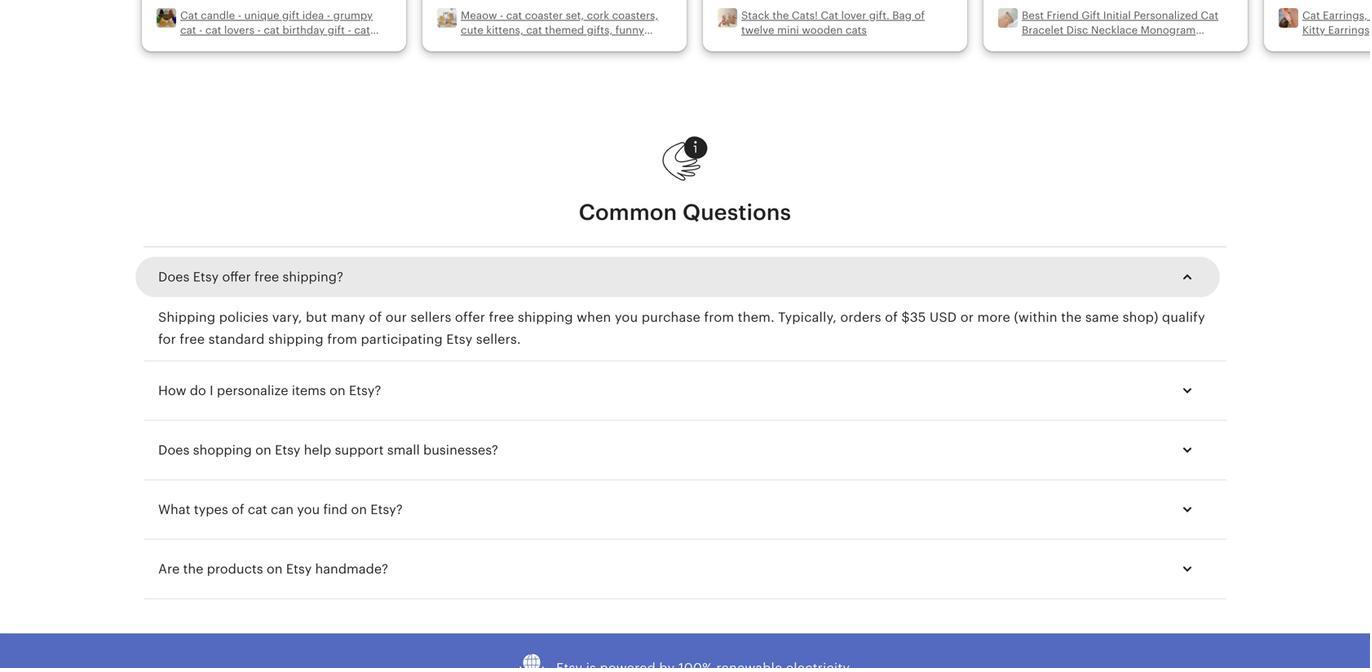Task type: describe. For each thing, give the bounding box(es) containing it.
cat candle - unique gift idea - grumpy cat - cat lovers - cat birthday gift - cat lovers gift - cat ornament - smelly cat - secret santa link
[[142, 0, 406, 66]]

christmas
[[502, 54, 553, 66]]

etsy inside "dropdown button"
[[193, 270, 219, 285]]

themed
[[545, 24, 584, 36]]

businesses?
[[423, 443, 498, 458]]

does etsy offer free shipping?
[[158, 270, 343, 285]]

listing image image for best friend gift initial personalized cat bracelet disc necklace monogram jewelry dainty chain personalized gift customized bracelet sister
[[998, 8, 1018, 28]]

0 vertical spatial bracelet
[[1022, 24, 1064, 36]]

candle
[[201, 9, 235, 21]]

how do i personalize items on etsy?
[[158, 384, 381, 398]]

same
[[1085, 310, 1119, 325]]

0 vertical spatial coaster
[[525, 9, 563, 21]]

common
[[579, 200, 677, 225]]

cat candle - unique gift idea - grumpy cat - cat lovers - cat birthday gift - cat lovers gift - cat ornament - smelly cat - secret santa
[[180, 9, 375, 66]]

friends,
[[461, 54, 499, 66]]

necklace
[[1091, 24, 1138, 36]]

cat inside best friend gift initial personalized cat bracelet disc necklace monogram jewelry dainty chain personalized gift customized bracelet sister
[[1201, 9, 1219, 21]]

chain
[[1098, 39, 1127, 51]]

1 vertical spatial free
[[489, 310, 514, 325]]

santa
[[215, 54, 243, 66]]

listing image image for meaow - cat coaster set, cork coasters, cute kittens, cat themed gifts, funny drink coaster for cat lovers gift for friends, christmas gift
[[437, 8, 457, 28]]

qualify
[[1162, 310, 1205, 325]]

dainty
[[1063, 39, 1095, 51]]

$35
[[902, 310, 926, 325]]

cat inside cat candle - unique gift idea - grumpy cat - cat lovers - cat birthday gift - cat lovers gift - cat ornament - smelly cat - secret santa
[[180, 9, 198, 21]]

bag
[[892, 9, 912, 21]]

items
[[292, 384, 326, 398]]

etsy inside dropdown button
[[275, 443, 300, 458]]

1 vertical spatial coaster
[[489, 39, 527, 51]]

unique
[[244, 9, 279, 21]]

etsy inside shipping policies vary, but many of our sellers offer free shipping when you purchase from them. typically, orders of $35 usd or more (within the same shop) qualify for free standard shipping from participating etsy sellers.
[[446, 332, 473, 347]]

cat up santa
[[240, 39, 256, 51]]

secret
[[180, 54, 212, 66]]

offer inside shipping policies vary, but many of our sellers offer free shipping when you purchase from them. typically, orders of $35 usd or more (within the same shop) qualify for free standard shipping from participating etsy sellers.
[[455, 310, 485, 325]]

cats
[[846, 24, 867, 36]]

sellers
[[411, 310, 451, 325]]

i
[[210, 384, 213, 398]]

cat down the unique on the left
[[264, 24, 280, 36]]

best friend gift initial personalized cat bracelet disc necklace monogram jewelry dainty chain personalized gift customized bracelet sister
[[1022, 9, 1219, 66]]

find
[[323, 503, 348, 517]]

monogram
[[1141, 24, 1196, 36]]

1 vertical spatial personalized
[[1130, 39, 1194, 51]]

cat inside what types of cat can you find on etsy? dropdown button
[[248, 503, 267, 517]]

standard
[[208, 332, 265, 347]]

customized
[[1022, 54, 1083, 66]]

vary,
[[272, 310, 302, 325]]

gift down gifts,
[[599, 39, 616, 51]]

gift up the birthday
[[282, 9, 300, 21]]

idea
[[302, 9, 324, 21]]

on right the find
[[351, 503, 367, 517]]

shop)
[[1123, 310, 1159, 325]]

do
[[190, 384, 206, 398]]

does for does etsy offer free shipping?
[[158, 270, 190, 285]]

stack the cats! cat lover gift. bag of twelve mini wooden cats
[[741, 9, 925, 36]]

kittens,
[[486, 24, 523, 36]]

1 horizontal spatial for
[[530, 39, 544, 51]]

sellers.
[[476, 332, 521, 347]]

offer inside "dropdown button"
[[222, 270, 251, 285]]

lover
[[841, 9, 866, 21]]

purchase
[[642, 310, 701, 325]]

typically,
[[778, 310, 837, 325]]

more
[[977, 310, 1010, 325]]

of left our
[[369, 310, 382, 325]]

initial
[[1103, 9, 1131, 21]]

cat right smelly on the left of page
[[353, 39, 369, 51]]

help
[[304, 443, 331, 458]]

meaow - cat coaster set, cork coasters, cute kittens, cat themed gifts, funny drink coaster for cat lovers gift for friends, christmas gift
[[461, 9, 658, 66]]

shipping?
[[283, 270, 343, 285]]

stack
[[741, 9, 770, 21]]

on inside dropdown button
[[255, 443, 271, 458]]

0 vertical spatial from
[[704, 310, 734, 325]]

questions
[[683, 200, 791, 225]]

can
[[271, 503, 294, 517]]

cat up kittens,
[[506, 9, 522, 21]]

small
[[387, 443, 420, 458]]

1 vertical spatial gift
[[1197, 39, 1216, 51]]

but
[[306, 310, 327, 325]]

set,
[[566, 9, 584, 21]]

cat up secret
[[180, 24, 196, 36]]

wooden
[[802, 24, 843, 36]]

types
[[194, 503, 228, 517]]

cat earrings, 
[[1302, 9, 1370, 66]]

are the products on etsy handmade?
[[158, 562, 388, 577]]

friend
[[1047, 9, 1079, 21]]

earrings,
[[1323, 9, 1368, 21]]

1 vertical spatial etsy?
[[370, 503, 403, 517]]

for inside shipping policies vary, but many of our sellers offer free shipping when you purchase from them. typically, orders of $35 usd or more (within the same shop) qualify for free standard shipping from participating etsy sellers.
[[158, 332, 176, 347]]

tab panel containing does etsy offer free shipping?
[[144, 248, 1227, 600]]

stack the cats! cat lover gift. bag of twelve mini wooden cats link
[[703, 0, 967, 38]]

cat right kittens,
[[526, 24, 542, 36]]

gift up smelly on the left of page
[[328, 24, 345, 36]]

smelly
[[317, 39, 350, 51]]

cat down "themed"
[[547, 39, 563, 51]]

does for does shopping on etsy help support small businesses?
[[158, 443, 190, 458]]

drink
[[461, 39, 487, 51]]

support
[[335, 443, 384, 458]]

jewelry
[[1022, 39, 1060, 51]]



Task type: vqa. For each thing, say whether or not it's contained in the screenshot.
& related to Home & Living
no



Task type: locate. For each thing, give the bounding box(es) containing it.
1 vertical spatial bracelet
[[1085, 54, 1127, 66]]

etsy
[[193, 270, 219, 285], [446, 332, 473, 347], [275, 443, 300, 458], [286, 562, 312, 577]]

mini
[[777, 24, 799, 36]]

2 listing image image from the left
[[437, 8, 457, 28]]

shipping down the vary,
[[268, 332, 324, 347]]

listing image image for cat earrings, 
[[1279, 8, 1298, 28]]

personalize
[[217, 384, 288, 398]]

participating
[[361, 332, 443, 347]]

1 horizontal spatial free
[[254, 270, 279, 285]]

0 vertical spatial free
[[254, 270, 279, 285]]

1 horizontal spatial the
[[773, 9, 789, 21]]

4 listing image image from the left
[[998, 8, 1018, 28]]

(within
[[1014, 310, 1058, 325]]

free inside "dropdown button"
[[254, 270, 279, 285]]

of inside dropdown button
[[232, 503, 244, 517]]

bracelet
[[1022, 24, 1064, 36], [1085, 54, 1127, 66]]

shipping
[[158, 310, 216, 325]]

are the products on etsy handmade? button
[[144, 550, 1212, 589]]

the for stack the cats! cat lover gift. bag of twelve mini wooden cats
[[773, 9, 789, 21]]

from left them.
[[704, 310, 734, 325]]

our
[[386, 310, 407, 325]]

cat down grumpy
[[354, 24, 370, 36]]

5 listing image image from the left
[[1279, 8, 1298, 28]]

listing image image left best
[[998, 8, 1018, 28]]

what
[[158, 503, 190, 517]]

best friend gift initial personalized cat bracelet disc necklace monogram jewelry dainty chain personalized gift customized bracelet sister link
[[984, 0, 1248, 66]]

1 horizontal spatial offer
[[455, 310, 485, 325]]

0 vertical spatial does
[[158, 270, 190, 285]]

2 horizontal spatial lovers
[[566, 39, 596, 51]]

what types of cat can you find on etsy? button
[[144, 490, 1212, 530]]

etsy left handmade?
[[286, 562, 312, 577]]

does up shipping
[[158, 270, 190, 285]]

offer
[[222, 270, 251, 285], [455, 310, 485, 325]]

gift
[[1082, 9, 1100, 21], [1197, 39, 1216, 51]]

policies
[[219, 310, 269, 325]]

the inside dropdown button
[[183, 562, 203, 577]]

0 vertical spatial offer
[[222, 270, 251, 285]]

on inside dropdown button
[[267, 562, 283, 577]]

cute
[[461, 24, 483, 36]]

meaow - cat coaster set, cork coasters, cute kittens, cat themed gifts, funny drink coaster for cat lovers gift for friends, christmas gift link
[[422, 0, 687, 66]]

1 listing image image from the left
[[157, 8, 176, 28]]

2 horizontal spatial for
[[619, 39, 633, 51]]

usd
[[930, 310, 957, 325]]

coasters,
[[612, 9, 658, 21]]

many
[[331, 310, 365, 325]]

cat
[[506, 9, 522, 21], [180, 24, 196, 36], [205, 24, 221, 36], [264, 24, 280, 36], [354, 24, 370, 36], [526, 24, 542, 36], [240, 39, 256, 51], [353, 39, 369, 51], [547, 39, 563, 51], [248, 503, 267, 517]]

0 horizontal spatial bracelet
[[1022, 24, 1064, 36]]

3 cat from the left
[[1201, 9, 1219, 21]]

offer up policies
[[222, 270, 251, 285]]

1 cat from the left
[[180, 9, 198, 21]]

1 horizontal spatial lovers
[[224, 24, 254, 36]]

on right products at the bottom
[[267, 562, 283, 577]]

listing image image left the cat earrings,
[[1279, 8, 1298, 28]]

listing image image for cat candle - unique gift idea - grumpy cat - cat lovers - cat birthday gift - cat lovers gift - cat ornament - smelly cat - secret santa
[[157, 8, 176, 28]]

etsy inside dropdown button
[[286, 562, 312, 577]]

tab panel
[[144, 248, 1227, 600]]

0 horizontal spatial lovers
[[180, 39, 211, 51]]

shipping policies vary, but many of our sellers offer free shipping when you purchase from them. typically, orders of $35 usd or more (within the same shop) qualify for free standard shipping from participating etsy sellers.
[[158, 310, 1205, 347]]

1 vertical spatial does
[[158, 443, 190, 458]]

handmade?
[[315, 562, 388, 577]]

coaster
[[525, 9, 563, 21], [489, 39, 527, 51]]

orders
[[840, 310, 881, 325]]

0 vertical spatial personalized
[[1134, 9, 1198, 21]]

for
[[530, 39, 544, 51], [619, 39, 633, 51], [158, 332, 176, 347]]

cat inside the cat earrings,
[[1302, 9, 1320, 21]]

0 vertical spatial gift
[[1082, 9, 1100, 21]]

1 horizontal spatial shipping
[[518, 310, 573, 325]]

cork
[[587, 9, 609, 21]]

1 vertical spatial shipping
[[268, 332, 324, 347]]

0 vertical spatial shipping
[[518, 310, 573, 325]]

listing image image for stack the cats! cat lover gift. bag of twelve mini wooden cats
[[718, 8, 737, 28]]

0 horizontal spatial from
[[327, 332, 357, 347]]

does left shopping
[[158, 443, 190, 458]]

etsy? right the find
[[370, 503, 403, 517]]

does shopping on etsy help support small businesses? button
[[144, 431, 1212, 470]]

does etsy offer free shipping? button
[[144, 258, 1212, 297]]

for up christmas
[[530, 39, 544, 51]]

you right the can
[[297, 503, 320, 517]]

2 vertical spatial free
[[180, 332, 205, 347]]

does inside dropdown button
[[158, 443, 190, 458]]

from
[[704, 310, 734, 325], [327, 332, 357, 347]]

gift down "themed"
[[556, 54, 573, 66]]

shipping left when
[[518, 310, 573, 325]]

the inside stack the cats! cat lover gift. bag of twelve mini wooden cats
[[773, 9, 789, 21]]

how
[[158, 384, 186, 398]]

1 horizontal spatial bracelet
[[1085, 54, 1127, 66]]

how do i personalize items on etsy? button
[[144, 371, 1212, 410]]

the for are the products on etsy handmade?
[[183, 562, 203, 577]]

does inside "dropdown button"
[[158, 270, 190, 285]]

shipping
[[518, 310, 573, 325], [268, 332, 324, 347]]

sister
[[1130, 54, 1159, 66]]

what types of cat can you find on etsy?
[[158, 503, 403, 517]]

listing image image left stack
[[718, 8, 737, 28]]

the inside shipping policies vary, but many of our sellers offer free shipping when you purchase from them. typically, orders of $35 usd or more (within the same shop) qualify for free standard shipping from participating etsy sellers.
[[1061, 310, 1082, 325]]

free up sellers.
[[489, 310, 514, 325]]

personalized up monogram
[[1134, 9, 1198, 21]]

lovers
[[224, 24, 254, 36], [180, 39, 211, 51], [566, 39, 596, 51]]

gift up santa
[[213, 39, 231, 51]]

from down many on the left
[[327, 332, 357, 347]]

of right "bag"
[[915, 9, 925, 21]]

1 vertical spatial offer
[[455, 310, 485, 325]]

bracelet up jewelry on the right of page
[[1022, 24, 1064, 36]]

listing image image left candle
[[157, 8, 176, 28]]

listing image image inside 'cat earrings,' link
[[1279, 8, 1298, 28]]

ornament
[[259, 39, 308, 51]]

products
[[207, 562, 263, 577]]

listing image image inside best friend gift initial personalized cat bracelet disc necklace monogram jewelry dainty chain personalized gift customized bracelet sister link
[[998, 8, 1018, 28]]

on right "items"
[[330, 384, 346, 398]]

free up the vary,
[[254, 270, 279, 285]]

1 vertical spatial the
[[1061, 310, 1082, 325]]

0 vertical spatial the
[[773, 9, 789, 21]]

funny
[[615, 24, 644, 36]]

cat down candle
[[205, 24, 221, 36]]

- inside meaow - cat coaster set, cork coasters, cute kittens, cat themed gifts, funny drink coaster for cat lovers gift for friends, christmas gift
[[500, 9, 504, 21]]

you inside shipping policies vary, but many of our sellers offer free shipping when you purchase from them. typically, orders of $35 usd or more (within the same shop) qualify for free standard shipping from participating etsy sellers.
[[615, 310, 638, 325]]

you right when
[[615, 310, 638, 325]]

cat earrings, link
[[1264, 0, 1370, 66]]

the right are
[[183, 562, 203, 577]]

2 does from the top
[[158, 443, 190, 458]]

0 horizontal spatial the
[[183, 562, 203, 577]]

0 horizontal spatial for
[[158, 332, 176, 347]]

1 vertical spatial you
[[297, 503, 320, 517]]

of right types
[[232, 503, 244, 517]]

gift.
[[869, 9, 890, 21]]

are
[[158, 562, 180, 577]]

etsy up shipping
[[193, 270, 219, 285]]

grumpy
[[333, 9, 373, 21]]

meaow
[[461, 9, 497, 21]]

disc
[[1067, 24, 1088, 36]]

for down shipping
[[158, 332, 176, 347]]

offer up sellers.
[[455, 310, 485, 325]]

bracelet down chain at right top
[[1085, 54, 1127, 66]]

listing image image inside meaow - cat coaster set, cork coasters, cute kittens, cat themed gifts, funny drink coaster for cat lovers gift for friends, christmas gift link
[[437, 8, 457, 28]]

lovers down "themed"
[[566, 39, 596, 51]]

or
[[961, 310, 974, 325]]

0 horizontal spatial shipping
[[268, 332, 324, 347]]

etsy?
[[349, 384, 381, 398], [370, 503, 403, 517]]

of left the $35
[[885, 310, 898, 325]]

the up "mini"
[[773, 9, 789, 21]]

1 does from the top
[[158, 270, 190, 285]]

personalized
[[1134, 9, 1198, 21], [1130, 39, 1194, 51]]

listing image image left cute
[[437, 8, 457, 28]]

0 horizontal spatial you
[[297, 503, 320, 517]]

for down funny
[[619, 39, 633, 51]]

cat left the can
[[248, 503, 267, 517]]

0 vertical spatial you
[[615, 310, 638, 325]]

listing image image inside stack the cats! cat lover gift. bag of twelve mini wooden cats link
[[718, 8, 737, 28]]

1 horizontal spatial you
[[615, 310, 638, 325]]

tab list
[[144, 246, 1227, 248]]

gifts,
[[587, 24, 613, 36]]

0 vertical spatial etsy?
[[349, 384, 381, 398]]

lovers inside meaow - cat coaster set, cork coasters, cute kittens, cat themed gifts, funny drink coaster for cat lovers gift for friends, christmas gift
[[566, 39, 596, 51]]

2 vertical spatial the
[[183, 562, 203, 577]]

4 cat from the left
[[1302, 9, 1320, 21]]

etsy left help
[[275, 443, 300, 458]]

listing image image
[[157, 8, 176, 28], [437, 8, 457, 28], [718, 8, 737, 28], [998, 8, 1018, 28], [1279, 8, 1298, 28]]

the left same
[[1061, 310, 1082, 325]]

lovers up secret
[[180, 39, 211, 51]]

1 horizontal spatial gift
[[1197, 39, 1216, 51]]

on right shopping
[[255, 443, 271, 458]]

1 vertical spatial from
[[327, 332, 357, 347]]

3 listing image image from the left
[[718, 8, 737, 28]]

2 horizontal spatial the
[[1061, 310, 1082, 325]]

etsy? right "items"
[[349, 384, 381, 398]]

the
[[773, 9, 789, 21], [1061, 310, 1082, 325], [183, 562, 203, 577]]

when
[[577, 310, 611, 325]]

listing image image inside cat candle - unique gift idea - grumpy cat - cat lovers - cat birthday gift - cat lovers gift - cat ornament - smelly cat - secret santa link
[[157, 8, 176, 28]]

shopping
[[193, 443, 252, 458]]

them.
[[738, 310, 775, 325]]

best
[[1022, 9, 1044, 21]]

you
[[615, 310, 638, 325], [297, 503, 320, 517]]

2 cat from the left
[[821, 9, 838, 21]]

2 horizontal spatial free
[[489, 310, 514, 325]]

0 horizontal spatial gift
[[1082, 9, 1100, 21]]

cat inside stack the cats! cat lover gift. bag of twelve mini wooden cats
[[821, 9, 838, 21]]

etsy down sellers
[[446, 332, 473, 347]]

twelve
[[741, 24, 774, 36]]

1 horizontal spatial from
[[704, 310, 734, 325]]

coaster up "themed"
[[525, 9, 563, 21]]

personalized down monogram
[[1130, 39, 1194, 51]]

of inside stack the cats! cat lover gift. bag of twelve mini wooden cats
[[915, 9, 925, 21]]

coaster down kittens,
[[489, 39, 527, 51]]

birthday
[[282, 24, 325, 36]]

cats!
[[792, 9, 818, 21]]

0 horizontal spatial offer
[[222, 270, 251, 285]]

you inside dropdown button
[[297, 503, 320, 517]]

free down shipping
[[180, 332, 205, 347]]

0 horizontal spatial free
[[180, 332, 205, 347]]

lovers down candle
[[224, 24, 254, 36]]



